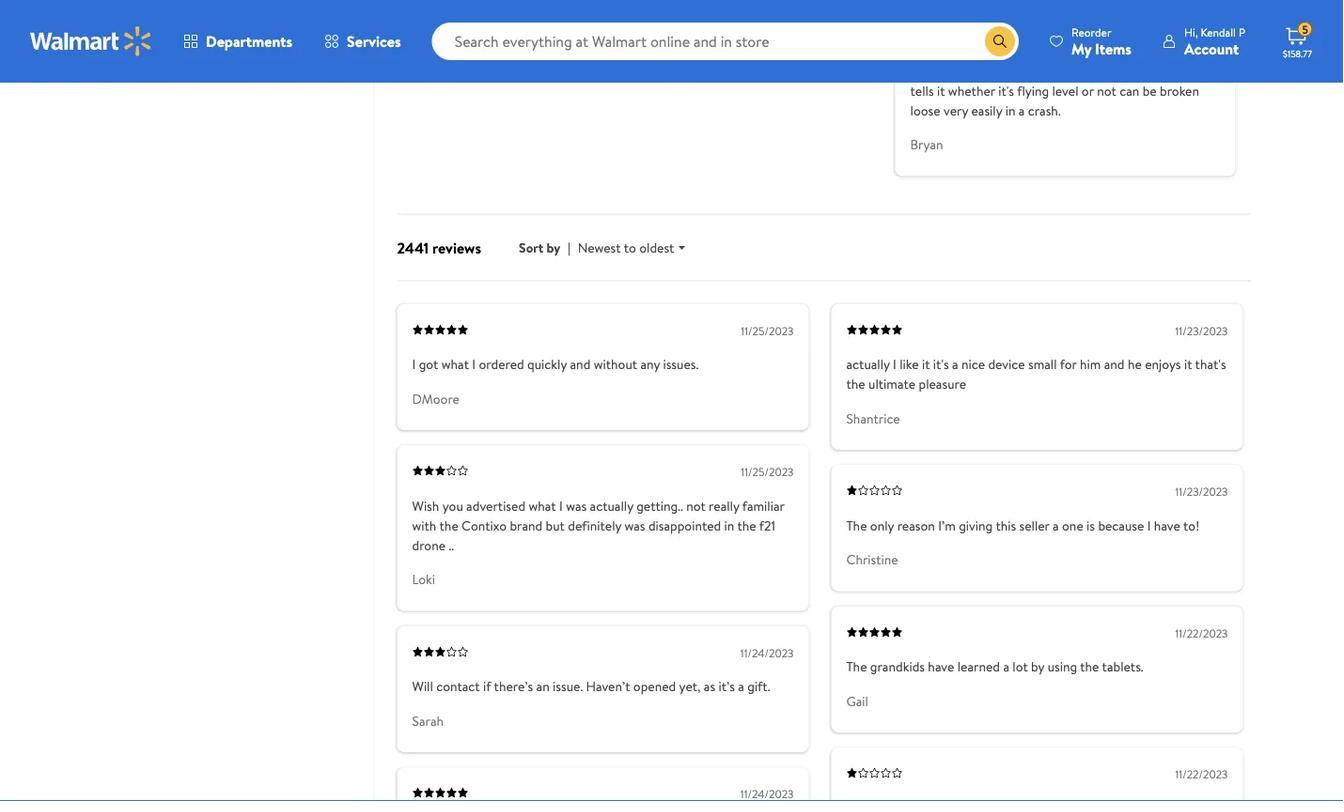 Task type: locate. For each thing, give the bounding box(es) containing it.
hi,
[[1184, 24, 1198, 40]]

1 11/23/2023 from the top
[[1175, 323, 1228, 339]]

1 horizontal spatial by
[[1031, 658, 1044, 677]]

actually up ultimate
[[846, 356, 890, 374]]

him
[[1080, 356, 1101, 374]]

11/23/2023
[[1175, 323, 1228, 339], [1175, 485, 1228, 501]]

1 11/25/2023 from the top
[[741, 323, 794, 339]]

1 vertical spatial 11/23/2023
[[1175, 485, 1228, 501]]

1 horizontal spatial and
[[1104, 356, 1125, 374]]

gail
[[846, 693, 868, 711]]

without
[[594, 356, 637, 374]]

i up 'but'
[[559, 497, 563, 516]]

1 vertical spatial 11/25/2023
[[741, 465, 794, 481]]

not
[[686, 497, 706, 516]]

services button
[[308, 19, 417, 64]]

and right quickly
[[570, 356, 591, 374]]

the up ..
[[439, 517, 458, 535]]

ultimate
[[868, 376, 916, 394]]

11/23/2023 for to!
[[1175, 485, 1228, 501]]

by right lot at the right of page
[[1031, 658, 1044, 677]]

0 horizontal spatial actually
[[590, 497, 633, 516]]

gift.
[[747, 678, 770, 697]]

was down getting..
[[625, 517, 645, 535]]

2 it from the left
[[1184, 356, 1192, 374]]

bryan
[[910, 136, 943, 154]]

0 horizontal spatial and
[[570, 356, 591, 374]]

0 horizontal spatial what
[[441, 356, 469, 374]]

Walmart Site-Wide search field
[[432, 23, 1019, 60]]

2 11/25/2023 from the top
[[741, 465, 794, 481]]

the left "only"
[[846, 517, 867, 535]]

i left ordered on the top of the page
[[472, 356, 476, 374]]

newest to oldest
[[578, 239, 674, 257]]

what
[[441, 356, 469, 374], [529, 497, 556, 516]]

1 horizontal spatial have
[[1154, 517, 1180, 535]]

newest
[[578, 239, 621, 257]]

1 vertical spatial actually
[[590, 497, 633, 516]]

1 vertical spatial the
[[846, 658, 867, 677]]

actually
[[846, 356, 890, 374], [590, 497, 633, 516]]

0 vertical spatial have
[[1154, 517, 1180, 535]]

quickly
[[527, 356, 567, 374]]

opened
[[633, 678, 676, 697]]

shantrice
[[846, 410, 900, 428]]

0 horizontal spatial by
[[547, 239, 560, 257]]

it
[[922, 356, 930, 374], [1184, 356, 1192, 374]]

reorder my items
[[1071, 24, 1132, 59]]

1 and from the left
[[570, 356, 591, 374]]

what right got
[[441, 356, 469, 374]]

what up 'but'
[[529, 497, 556, 516]]

2 11/23/2023 from the top
[[1175, 485, 1228, 501]]

1 horizontal spatial it
[[1184, 356, 1192, 374]]

account
[[1184, 38, 1239, 59]]

a left lot at the right of page
[[1003, 658, 1009, 677]]

to!
[[1183, 517, 1199, 535]]

in
[[724, 517, 734, 535]]

i left 'like'
[[893, 356, 896, 374]]

the
[[846, 517, 867, 535], [846, 658, 867, 677]]

have
[[1154, 517, 1180, 535], [928, 658, 954, 677]]

1 vertical spatial have
[[928, 658, 954, 677]]

was up definitely
[[566, 497, 587, 516]]

and
[[570, 356, 591, 374], [1104, 356, 1125, 374]]

tablets.
[[1102, 658, 1143, 677]]

1 vertical spatial was
[[625, 517, 645, 535]]

0 vertical spatial 11/23/2023
[[1175, 323, 1228, 339]]

an
[[536, 678, 550, 697]]

11/23/2023 up that's
[[1175, 323, 1228, 339]]

0 vertical spatial was
[[566, 497, 587, 516]]

1 horizontal spatial what
[[529, 497, 556, 516]]

you
[[442, 497, 463, 516]]

sarah
[[412, 713, 444, 731]]

by left |
[[547, 239, 560, 257]]

lot
[[1013, 658, 1028, 677]]

only
[[870, 517, 894, 535]]

a
[[952, 356, 958, 374], [1053, 517, 1059, 535], [1003, 658, 1009, 677], [738, 678, 744, 697]]

pleasure
[[919, 376, 966, 394]]

1 11/22/2023 from the top
[[1175, 626, 1228, 642]]

0 vertical spatial 11/22/2023
[[1175, 626, 1228, 642]]

i left got
[[412, 356, 416, 374]]

1 vertical spatial what
[[529, 497, 556, 516]]

i
[[412, 356, 416, 374], [472, 356, 476, 374], [893, 356, 896, 374], [559, 497, 563, 516], [1147, 517, 1151, 535]]

2441 reviews
[[397, 238, 481, 259]]

11/23/2023 up to!
[[1175, 485, 1228, 501]]

issues.
[[663, 356, 698, 374]]

giving
[[959, 517, 993, 535]]

he
[[1128, 356, 1142, 374]]

1 vertical spatial 11/22/2023
[[1175, 768, 1228, 783]]

2 and from the left
[[1104, 356, 1125, 374]]

really
[[709, 497, 739, 516]]

to
[[624, 239, 636, 257]]

0 horizontal spatial it
[[922, 356, 930, 374]]

0 vertical spatial 11/25/2023
[[741, 323, 794, 339]]

0 vertical spatial the
[[846, 517, 867, 535]]

the left ultimate
[[846, 376, 865, 394]]

11/24/2023
[[740, 646, 794, 662]]

advertised
[[466, 497, 525, 516]]

2 the from the top
[[846, 658, 867, 677]]

11/25/2023
[[741, 323, 794, 339], [741, 465, 794, 481]]

11/23/2023 for enjoys
[[1175, 323, 1228, 339]]

device
[[988, 356, 1025, 374]]

was
[[566, 497, 587, 516], [625, 517, 645, 535]]

0 vertical spatial actually
[[846, 356, 890, 374]]

actually up definitely
[[590, 497, 633, 516]]

0 vertical spatial by
[[547, 239, 560, 257]]

1 the from the top
[[846, 517, 867, 535]]

1 vertical spatial by
[[1031, 658, 1044, 677]]

it left it's
[[922, 356, 930, 374]]

0 vertical spatial what
[[441, 356, 469, 374]]

by
[[547, 239, 560, 257], [1031, 658, 1044, 677]]

actually i like it it's a nice device small for him and he enjoys it that's the ultimate pleasure
[[846, 356, 1226, 394]]

1 horizontal spatial actually
[[846, 356, 890, 374]]

and left the "he" at the right top
[[1104, 356, 1125, 374]]

a right it's
[[952, 356, 958, 374]]

any
[[640, 356, 660, 374]]

the up gail
[[846, 658, 867, 677]]

what inside wish you advertised what i was actually getting.. not really familiar with the contixo brand but definitely was disappointed in the f21 drone ..
[[529, 497, 556, 516]]

have left learned
[[928, 658, 954, 677]]

0 horizontal spatial was
[[566, 497, 587, 516]]

the
[[846, 376, 865, 394], [439, 517, 458, 535], [737, 517, 756, 535], [1080, 658, 1099, 677]]

2441
[[397, 238, 429, 259]]

11/22/2023
[[1175, 626, 1228, 642], [1175, 768, 1228, 783]]

my
[[1071, 38, 1091, 59]]

have left to!
[[1154, 517, 1180, 535]]

ordered
[[479, 356, 524, 374]]

i inside wish you advertised what i was actually getting.. not really familiar with the contixo brand but definitely was disappointed in the f21 drone ..
[[559, 497, 563, 516]]

the only reason i'm giving this seller a one is because i have to!
[[846, 517, 1199, 535]]

it left that's
[[1184, 356, 1192, 374]]



Task type: vqa. For each thing, say whether or not it's contained in the screenshot.
f21 at right
yes



Task type: describe. For each thing, give the bounding box(es) containing it.
sort
[[519, 239, 543, 257]]

wish you advertised what i was actually getting.. not really familiar with the contixo brand but definitely was disappointed in the f21 drone ..
[[412, 497, 784, 555]]

sort by |
[[519, 239, 570, 257]]

learned
[[957, 658, 1000, 677]]

small
[[1028, 356, 1057, 374]]

departments button
[[167, 19, 308, 64]]

the grandkids have learned a lot by using the tablets.
[[846, 658, 1143, 677]]

getting..
[[636, 497, 683, 516]]

reorder
[[1071, 24, 1111, 40]]

got
[[419, 356, 438, 374]]

the inside actually i like it it's a nice device small for him and he enjoys it that's the ultimate pleasure
[[846, 376, 865, 394]]

actually inside actually i like it it's a nice device small for him and he enjoys it that's the ultimate pleasure
[[846, 356, 890, 374]]

yet,
[[679, 678, 701, 697]]

contact
[[436, 678, 480, 697]]

there's
[[494, 678, 533, 697]]

grandkids
[[870, 658, 925, 677]]

and inside actually i like it it's a nice device small for him and he enjoys it that's the ultimate pleasure
[[1104, 356, 1125, 374]]

reviews
[[432, 238, 481, 259]]

seller
[[1019, 517, 1050, 535]]

definitely
[[568, 517, 621, 535]]

kendall
[[1201, 24, 1236, 40]]

|
[[568, 239, 570, 257]]

services
[[347, 31, 401, 52]]

Search search field
[[432, 23, 1019, 60]]

with
[[412, 517, 436, 535]]

11/25/2023 for i got what i ordered quickly and without any issues.
[[741, 323, 794, 339]]

familiar
[[742, 497, 784, 516]]

because
[[1098, 517, 1144, 535]]

5
[[1302, 21, 1308, 37]]

11/25/2023 for wish you advertised what i was actually getting.. not really familiar with the contixo brand but definitely was disappointed in the f21 drone ..
[[741, 465, 794, 481]]

1 it from the left
[[922, 356, 930, 374]]

reason
[[897, 517, 935, 535]]

dmoore
[[412, 390, 460, 408]]

using
[[1048, 658, 1077, 677]]

christine
[[846, 551, 898, 570]]

p
[[1239, 24, 1245, 40]]

walmart image
[[30, 26, 152, 56]]

i right because
[[1147, 517, 1151, 535]]

..
[[449, 537, 454, 555]]

f21
[[759, 517, 775, 535]]

that's
[[1195, 356, 1226, 374]]

items
[[1095, 38, 1132, 59]]

a left one
[[1053, 517, 1059, 535]]

a inside actually i like it it's a nice device small for him and he enjoys it that's the ultimate pleasure
[[952, 356, 958, 374]]

the for the grandkids have learned a lot by using the tablets.
[[846, 658, 867, 677]]

2 11/22/2023 from the top
[[1175, 768, 1228, 783]]

$158.77
[[1283, 47, 1312, 60]]

nice
[[961, 356, 985, 374]]

for
[[1060, 356, 1077, 374]]

oldest
[[639, 239, 674, 257]]

actually inside wish you advertised what i was actually getting.. not really familiar with the contixo brand but definitely was disappointed in the f21 drone ..
[[590, 497, 633, 516]]

contixo
[[462, 517, 507, 535]]

i got what i ordered quickly and without any issues.
[[412, 356, 698, 374]]

i'm
[[938, 517, 956, 535]]

is
[[1087, 517, 1095, 535]]

0 horizontal spatial have
[[928, 658, 954, 677]]

departments
[[206, 31, 292, 52]]

if
[[483, 678, 491, 697]]

this
[[996, 517, 1016, 535]]

as
[[704, 678, 715, 697]]

issue.
[[553, 678, 583, 697]]

drone
[[412, 537, 446, 555]]

the for the only reason i'm giving this seller a one is because i have to!
[[846, 517, 867, 535]]

but
[[546, 517, 565, 535]]

one
[[1062, 517, 1083, 535]]

it's
[[718, 678, 735, 697]]

the right using
[[1080, 658, 1099, 677]]

hi, kendall p account
[[1184, 24, 1245, 59]]

disappointed
[[648, 517, 721, 535]]

loki
[[412, 571, 435, 589]]

like
[[900, 356, 919, 374]]

search icon image
[[993, 34, 1008, 49]]

enjoys
[[1145, 356, 1181, 374]]

the right in
[[737, 517, 756, 535]]

haven't
[[586, 678, 630, 697]]

newest to oldest button
[[578, 239, 689, 257]]

a right the 'it's'
[[738, 678, 744, 697]]

will contact if there's an issue. haven't opened yet, as it's a gift.
[[412, 678, 770, 697]]

1 horizontal spatial was
[[625, 517, 645, 535]]

it's
[[933, 356, 949, 374]]

will
[[412, 678, 433, 697]]

i inside actually i like it it's a nice device small for him and he enjoys it that's the ultimate pleasure
[[893, 356, 896, 374]]

brand
[[510, 517, 542, 535]]

wish
[[412, 497, 439, 516]]



